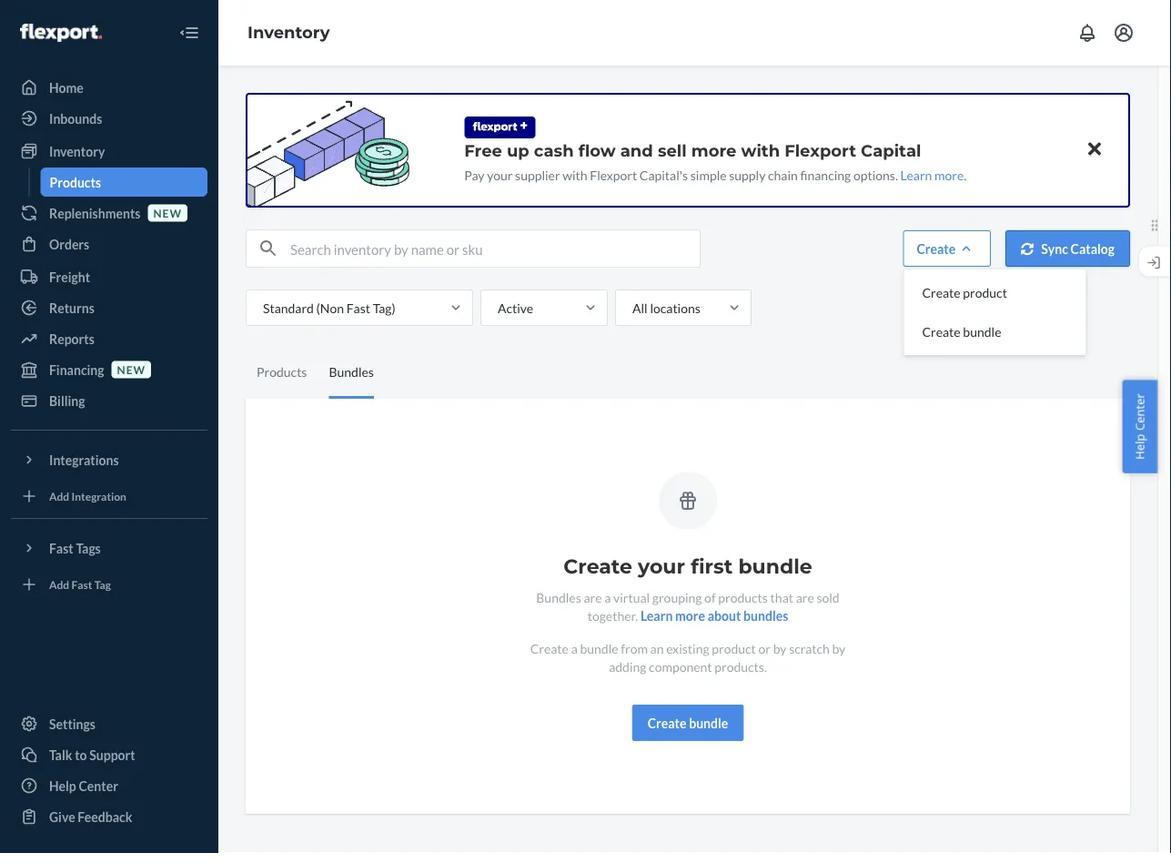 Task type: vqa. For each thing, say whether or not it's contained in the screenshot.
the bottom we'll
no



Task type: locate. For each thing, give the bounding box(es) containing it.
Search inventory by name or sku text field
[[290, 230, 700, 267]]

up
[[507, 140, 530, 160]]

all
[[633, 300, 648, 315]]

supply
[[729, 167, 766, 183]]

talk to support button
[[11, 740, 208, 769]]

help inside button
[[1132, 434, 1148, 460]]

1 vertical spatial create bundle
[[648, 715, 729, 731]]

2 vertical spatial fast
[[71, 578, 92, 591]]

replenishments
[[49, 205, 141, 221]]

that
[[771, 589, 794, 605]]

0 horizontal spatial inventory link
[[11, 137, 208, 166]]

more up simple on the top
[[692, 140, 737, 160]]

scratch
[[789, 640, 830, 656]]

fast left tags
[[49, 540, 73, 556]]

1 horizontal spatial by
[[833, 640, 846, 656]]

fast left tag
[[71, 578, 92, 591]]

0 vertical spatial flexport
[[785, 140, 857, 160]]

bundle up that
[[739, 554, 813, 579]]

1 vertical spatial bundles
[[536, 589, 581, 605]]

by
[[773, 640, 787, 656], [833, 640, 846, 656]]

0 horizontal spatial a
[[571, 640, 578, 656]]

1 vertical spatial product
[[712, 640, 756, 656]]

0 horizontal spatial center
[[79, 778, 118, 793]]

create bundle down "create product" at the top right of page
[[923, 324, 1002, 339]]

fast left tag)
[[347, 300, 371, 315]]

your up grouping
[[638, 554, 685, 579]]

0 horizontal spatial are
[[584, 589, 602, 605]]

create bundle down component
[[648, 715, 729, 731]]

home
[[49, 80, 84, 95]]

1 horizontal spatial product
[[963, 285, 1008, 300]]

a left from
[[571, 640, 578, 656]]

0 horizontal spatial learn
[[641, 608, 673, 623]]

0 vertical spatial create bundle
[[923, 324, 1002, 339]]

1 horizontal spatial center
[[1132, 393, 1148, 431]]

0 vertical spatial center
[[1132, 393, 1148, 431]]

create bundle
[[923, 324, 1002, 339], [648, 715, 729, 731]]

your right pay
[[487, 167, 513, 183]]

2 vertical spatial more
[[676, 608, 706, 623]]

0 vertical spatial inventory link
[[248, 22, 330, 42]]

bundles left the virtual
[[536, 589, 581, 605]]

products up replenishments
[[50, 174, 101, 190]]

free up cash flow and sell more with flexport capital pay your supplier with flexport capital's simple supply chain financing options. learn more .
[[465, 140, 967, 183]]

add left integration
[[49, 489, 69, 502]]

bundle inside "link"
[[689, 715, 729, 731]]

bundle up adding
[[580, 640, 619, 656]]

1 horizontal spatial learn
[[901, 167, 933, 183]]

are left sold
[[796, 589, 815, 605]]

inbounds
[[49, 111, 102, 126]]

(non
[[316, 300, 344, 315]]

1 vertical spatial with
[[563, 167, 588, 183]]

0 horizontal spatial create bundle
[[648, 715, 729, 731]]

learn inside free up cash flow and sell more with flexport capital pay your supplier with flexport capital's simple supply chain financing options. learn more .
[[901, 167, 933, 183]]

sync catalog
[[1042, 241, 1115, 256]]

add down fast tags
[[49, 578, 69, 591]]

more right options.
[[935, 167, 964, 183]]

create bundle inside "link"
[[648, 715, 729, 731]]

0 horizontal spatial bundles
[[329, 364, 374, 380]]

help center
[[1132, 393, 1148, 460], [49, 778, 118, 793]]

center inside help center link
[[79, 778, 118, 793]]

options.
[[854, 167, 898, 183]]

new for financing
[[117, 363, 146, 376]]

0 vertical spatial products
[[50, 174, 101, 190]]

0 vertical spatial fast
[[347, 300, 371, 315]]

are up together.
[[584, 589, 602, 605]]

bundle
[[963, 324, 1002, 339], [739, 554, 813, 579], [580, 640, 619, 656], [689, 715, 729, 731]]

1 horizontal spatial new
[[153, 206, 182, 219]]

bundles
[[329, 364, 374, 380], [536, 589, 581, 605]]

product inside create a bundle from an existing product or by scratch by adding component products.
[[712, 640, 756, 656]]

1 vertical spatial more
[[935, 167, 964, 183]]

products link
[[41, 168, 208, 197]]

1 horizontal spatial products
[[257, 364, 307, 380]]

by right scratch
[[833, 640, 846, 656]]

0 horizontal spatial new
[[117, 363, 146, 376]]

standard (non fast tag)
[[263, 300, 396, 315]]

0 horizontal spatial product
[[712, 640, 756, 656]]

1 vertical spatial inventory
[[49, 143, 105, 159]]

1 horizontal spatial inventory link
[[248, 22, 330, 42]]

more down grouping
[[676, 608, 706, 623]]

0 vertical spatial help
[[1132, 434, 1148, 460]]

1 horizontal spatial your
[[638, 554, 685, 579]]

0 vertical spatial your
[[487, 167, 513, 183]]

products down standard
[[257, 364, 307, 380]]

center inside help center button
[[1132, 393, 1148, 431]]

1 add from the top
[[49, 489, 69, 502]]

create
[[917, 241, 956, 256], [923, 285, 961, 300], [923, 324, 961, 339], [564, 554, 633, 579], [530, 640, 569, 656], [648, 715, 687, 731]]

1 vertical spatial inventory link
[[11, 137, 208, 166]]

learn down grouping
[[641, 608, 673, 623]]

financing
[[49, 362, 104, 377]]

product
[[963, 285, 1008, 300], [712, 640, 756, 656]]

1 vertical spatial a
[[571, 640, 578, 656]]

0 horizontal spatial inventory
[[49, 143, 105, 159]]

financing
[[801, 167, 851, 183]]

add for add integration
[[49, 489, 69, 502]]

1 horizontal spatial bundles
[[536, 589, 581, 605]]

more inside button
[[676, 608, 706, 623]]

1 horizontal spatial a
[[605, 589, 611, 605]]

learn down 'capital'
[[901, 167, 933, 183]]

reports link
[[11, 324, 208, 353]]

close navigation image
[[178, 22, 200, 44]]

capital's
[[640, 167, 688, 183]]

1 vertical spatial learn
[[641, 608, 673, 623]]

by right or
[[773, 640, 787, 656]]

0 vertical spatial help center
[[1132, 393, 1148, 460]]

1 vertical spatial center
[[79, 778, 118, 793]]

home link
[[11, 73, 208, 102]]

products.
[[715, 659, 767, 674]]

1 vertical spatial flexport
[[590, 167, 637, 183]]

1 by from the left
[[773, 640, 787, 656]]

create bundle button down "create product" at the top right of page
[[908, 312, 1083, 351]]

with
[[742, 140, 780, 160], [563, 167, 588, 183]]

fast tags button
[[11, 533, 208, 563]]

1 vertical spatial your
[[638, 554, 685, 579]]

create your first bundle
[[564, 554, 813, 579]]

sync alt image
[[1022, 242, 1034, 255]]

with up supply
[[742, 140, 780, 160]]

1 horizontal spatial help center
[[1132, 393, 1148, 460]]

a inside create a bundle from an existing product or by scratch by adding component products.
[[571, 640, 578, 656]]

with down cash
[[563, 167, 588, 183]]

a up together.
[[605, 589, 611, 605]]

1 horizontal spatial with
[[742, 140, 780, 160]]

fast
[[347, 300, 371, 315], [49, 540, 73, 556], [71, 578, 92, 591]]

add fast tag
[[49, 578, 111, 591]]

learn more link
[[901, 167, 964, 183]]

1 vertical spatial help
[[49, 778, 76, 793]]

bundles for bundles
[[329, 364, 374, 380]]

new
[[153, 206, 182, 219], [117, 363, 146, 376]]

flexport down flow
[[590, 167, 637, 183]]

0 vertical spatial create bundle button
[[908, 312, 1083, 351]]

help
[[1132, 434, 1148, 460], [49, 778, 76, 793]]

1 horizontal spatial are
[[796, 589, 815, 605]]

bundles inside the "bundles are a virtual grouping of products that are sold together."
[[536, 589, 581, 605]]

create bundle button
[[908, 312, 1083, 351], [632, 705, 744, 741]]

create inside "link"
[[648, 715, 687, 731]]

new down products link
[[153, 206, 182, 219]]

inbounds link
[[11, 104, 208, 133]]

1 horizontal spatial create bundle
[[923, 324, 1002, 339]]

1 vertical spatial new
[[117, 363, 146, 376]]

0 horizontal spatial create bundle button
[[632, 705, 744, 741]]

2 add from the top
[[49, 578, 69, 591]]

0 vertical spatial bundles
[[329, 364, 374, 380]]

new down "reports" 'link'
[[117, 363, 146, 376]]

learn inside button
[[641, 608, 673, 623]]

bundles
[[744, 608, 789, 623]]

new for replenishments
[[153, 206, 182, 219]]

feedback
[[78, 809, 132, 824]]

1 vertical spatial fast
[[49, 540, 73, 556]]

add integration
[[49, 489, 126, 502]]

center
[[1132, 393, 1148, 431], [79, 778, 118, 793]]

create bundle button down component
[[632, 705, 744, 741]]

learn more about bundles button
[[641, 606, 789, 625]]

inventory link
[[248, 22, 330, 42], [11, 137, 208, 166]]

0 vertical spatial new
[[153, 206, 182, 219]]

bundle down component
[[689, 715, 729, 731]]

1 horizontal spatial inventory
[[248, 22, 330, 42]]

0 vertical spatial learn
[[901, 167, 933, 183]]

1 horizontal spatial create bundle button
[[908, 312, 1083, 351]]

help center link
[[11, 771, 208, 800]]

are
[[584, 589, 602, 605], [796, 589, 815, 605]]

0 vertical spatial a
[[605, 589, 611, 605]]

1 vertical spatial add
[[49, 578, 69, 591]]

1 vertical spatial create bundle button
[[632, 705, 744, 741]]

active
[[498, 300, 534, 315]]

about
[[708, 608, 741, 623]]

orders
[[49, 236, 89, 252]]

0 vertical spatial add
[[49, 489, 69, 502]]

0 vertical spatial product
[[963, 285, 1008, 300]]

flexport up financing
[[785, 140, 857, 160]]

flexport logo image
[[20, 24, 102, 42]]

0 horizontal spatial your
[[487, 167, 513, 183]]

0 horizontal spatial by
[[773, 640, 787, 656]]

add fast tag link
[[11, 570, 208, 599]]

billing
[[49, 393, 85, 408]]

1 vertical spatial help center
[[49, 778, 118, 793]]

bundles down (non at the top of page
[[329, 364, 374, 380]]

your
[[487, 167, 513, 183], [638, 554, 685, 579]]

sell
[[658, 140, 687, 160]]

more
[[692, 140, 737, 160], [935, 167, 964, 183], [676, 608, 706, 623]]

1 horizontal spatial help
[[1132, 434, 1148, 460]]

a inside the "bundles are a virtual grouping of products that are sold together."
[[605, 589, 611, 605]]

1 horizontal spatial flexport
[[785, 140, 857, 160]]

all locations
[[633, 300, 701, 315]]

learn
[[901, 167, 933, 183], [641, 608, 673, 623]]



Task type: describe. For each thing, give the bounding box(es) containing it.
create inside create a bundle from an existing product or by scratch by adding component products.
[[530, 640, 569, 656]]

close image
[[1089, 138, 1102, 160]]

inventory inside "link"
[[49, 143, 105, 159]]

0 horizontal spatial with
[[563, 167, 588, 183]]

0 horizontal spatial help center
[[49, 778, 118, 793]]

grouping
[[653, 589, 702, 605]]

integrations
[[49, 452, 119, 467]]

cash
[[534, 140, 574, 160]]

help center button
[[1123, 380, 1158, 473]]

sync
[[1042, 241, 1069, 256]]

2 are from the left
[[796, 589, 815, 605]]

support
[[89, 747, 135, 762]]

virtual
[[614, 589, 650, 605]]

give feedback
[[49, 809, 132, 824]]

bundles are a virtual grouping of products that are sold together.
[[536, 589, 840, 623]]

flow
[[579, 140, 616, 160]]

add for add fast tag
[[49, 578, 69, 591]]

settings
[[49, 716, 96, 731]]

2 by from the left
[[833, 640, 846, 656]]

integration
[[71, 489, 126, 502]]

fast inside fast tags dropdown button
[[49, 540, 73, 556]]

sync catalog button
[[1006, 230, 1131, 267]]

chain
[[768, 167, 798, 183]]

capital
[[861, 140, 922, 160]]

fast tags
[[49, 540, 101, 556]]

product inside button
[[963, 285, 1008, 300]]

tag
[[94, 578, 111, 591]]

open account menu image
[[1113, 22, 1135, 44]]

create inside button
[[923, 285, 961, 300]]

talk
[[49, 747, 72, 762]]

tag)
[[373, 300, 396, 315]]

freight link
[[11, 262, 208, 291]]

0 horizontal spatial flexport
[[590, 167, 637, 183]]

of
[[705, 589, 716, 605]]

pay
[[465, 167, 485, 183]]

billing link
[[11, 386, 208, 415]]

fast inside add fast tag link
[[71, 578, 92, 591]]

catalog
[[1071, 241, 1115, 256]]

1 are from the left
[[584, 589, 602, 605]]

component
[[649, 659, 712, 674]]

reports
[[49, 331, 94, 346]]

create bundle link
[[632, 705, 744, 741]]

give
[[49, 809, 75, 824]]

open notifications image
[[1077, 22, 1099, 44]]

first
[[691, 554, 733, 579]]

returns
[[49, 300, 95, 315]]

standard
[[263, 300, 314, 315]]

your inside free up cash flow and sell more with flexport capital pay your supplier with flexport capital's simple supply chain financing options. learn more .
[[487, 167, 513, 183]]

together.
[[588, 608, 638, 623]]

0 vertical spatial more
[[692, 140, 737, 160]]

bundles for bundles are a virtual grouping of products that are sold together.
[[536, 589, 581, 605]]

and
[[621, 140, 653, 160]]

existing
[[667, 640, 710, 656]]

orders link
[[11, 229, 208, 259]]

or
[[759, 640, 771, 656]]

1 vertical spatial products
[[257, 364, 307, 380]]

an
[[651, 640, 664, 656]]

0 horizontal spatial help
[[49, 778, 76, 793]]

bundle inside create a bundle from an existing product or by scratch by adding component products.
[[580, 640, 619, 656]]

from
[[621, 640, 648, 656]]

create a bundle from an existing product or by scratch by adding component products.
[[530, 640, 846, 674]]

returns link
[[11, 293, 208, 322]]

products
[[719, 589, 768, 605]]

0 vertical spatial with
[[742, 140, 780, 160]]

create product button
[[908, 273, 1083, 312]]

give feedback button
[[11, 802, 208, 831]]

0 vertical spatial inventory
[[248, 22, 330, 42]]

to
[[75, 747, 87, 762]]

0 horizontal spatial products
[[50, 174, 101, 190]]

.
[[964, 167, 967, 183]]

settings link
[[11, 709, 208, 738]]

sold
[[817, 589, 840, 605]]

learn more about bundles
[[641, 608, 789, 623]]

tags
[[76, 540, 101, 556]]

create product
[[923, 285, 1008, 300]]

add integration link
[[11, 482, 208, 511]]

freight
[[49, 269, 90, 284]]

talk to support
[[49, 747, 135, 762]]

integrations button
[[11, 445, 208, 474]]

adding
[[609, 659, 647, 674]]

bundle down create product button
[[963, 324, 1002, 339]]

free
[[465, 140, 502, 160]]

help center inside button
[[1132, 393, 1148, 460]]

locations
[[650, 300, 701, 315]]

supplier
[[515, 167, 560, 183]]

simple
[[691, 167, 727, 183]]



